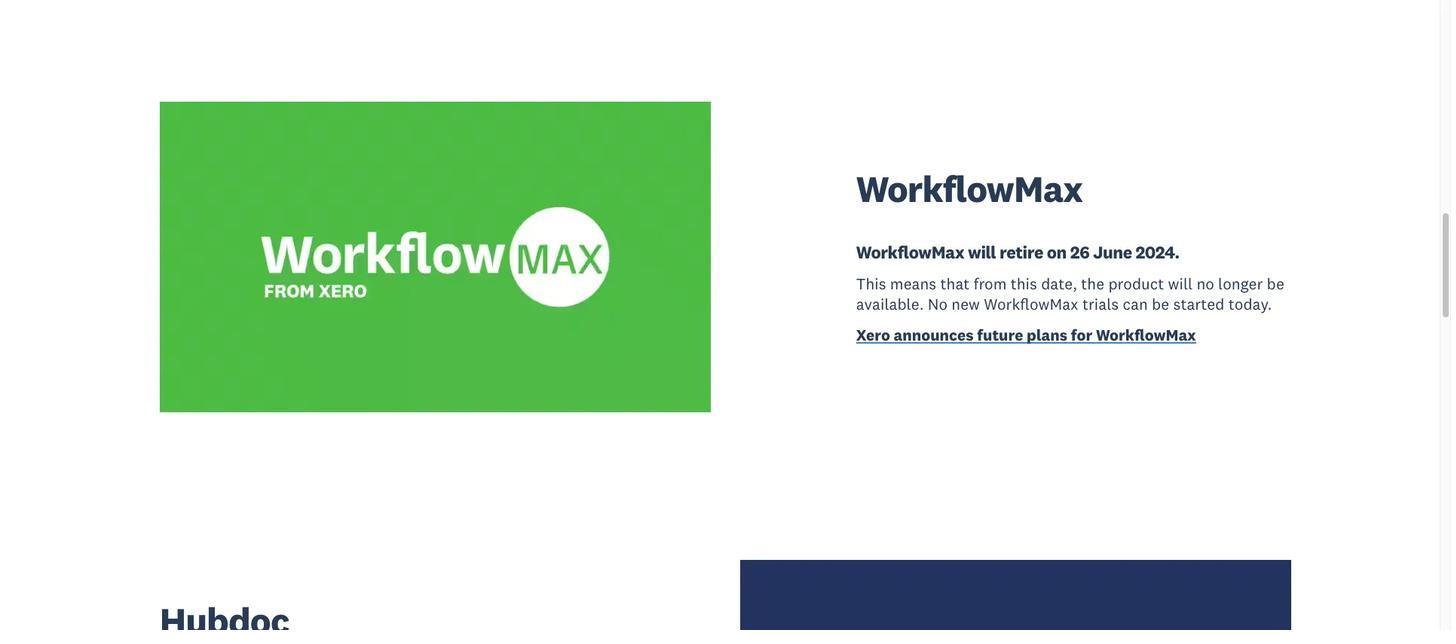Task type: vqa. For each thing, say whether or not it's contained in the screenshot.
the this
yes



Task type: describe. For each thing, give the bounding box(es) containing it.
future
[[977, 325, 1024, 345]]

announces
[[894, 325, 974, 345]]

workflowmax logo image
[[160, 102, 711, 412]]

started
[[1174, 294, 1225, 314]]

from
[[974, 273, 1007, 294]]

26
[[1071, 241, 1090, 263]]

means
[[890, 273, 937, 294]]

no
[[1197, 273, 1215, 294]]

workflowmax inside "this means that from this date, the product will no longer be available. no new workflowmax trials can be started today."
[[984, 294, 1079, 314]]

this means that from this date, the product will no longer be available. no new workflowmax trials can be started today.
[[856, 273, 1285, 314]]

retire
[[1000, 241, 1044, 263]]

the
[[1082, 273, 1105, 294]]

can
[[1123, 294, 1148, 314]]

product
[[1109, 273, 1164, 294]]

available.
[[856, 294, 924, 314]]

no
[[928, 294, 948, 314]]

that
[[941, 273, 970, 294]]

this
[[1011, 273, 1037, 294]]

xero
[[856, 325, 890, 345]]

this
[[856, 273, 886, 294]]

new
[[952, 294, 980, 314]]

0 horizontal spatial be
[[1152, 294, 1170, 314]]



Task type: locate. For each thing, give the bounding box(es) containing it.
longer
[[1219, 273, 1263, 294]]

0 horizontal spatial will
[[968, 241, 996, 263]]

workflowmax will retire on 26 june 2024.
[[856, 241, 1180, 263]]

1 vertical spatial will
[[1168, 273, 1193, 294]]

will inside "this means that from this date, the product will no longer be available. no new workflowmax trials can be started today."
[[1168, 273, 1193, 294]]

1 horizontal spatial be
[[1267, 273, 1285, 294]]

trials
[[1083, 294, 1119, 314]]

be right can
[[1152, 294, 1170, 314]]

hubdoc logo image
[[740, 560, 1292, 630]]

will up the 'from'
[[968, 241, 996, 263]]

0 vertical spatial will
[[968, 241, 996, 263]]

be
[[1267, 273, 1285, 294], [1152, 294, 1170, 314]]

1 horizontal spatial will
[[1168, 273, 1193, 294]]

today.
[[1229, 294, 1272, 314]]

for
[[1071, 325, 1093, 345]]

plans
[[1027, 325, 1068, 345]]

be up today.
[[1267, 273, 1285, 294]]

will
[[968, 241, 996, 263], [1168, 273, 1193, 294]]

june
[[1093, 241, 1132, 263]]

will left no
[[1168, 273, 1193, 294]]

workflowmax
[[856, 166, 1083, 212], [856, 241, 965, 263], [984, 294, 1079, 314], [1096, 325, 1197, 345]]

xero announces future plans for workflowmax
[[856, 325, 1197, 345]]

date,
[[1041, 273, 1078, 294]]

on
[[1047, 241, 1067, 263]]

xero announces future plans for workflowmax link
[[856, 325, 1197, 349]]

2024.
[[1136, 241, 1180, 263]]



